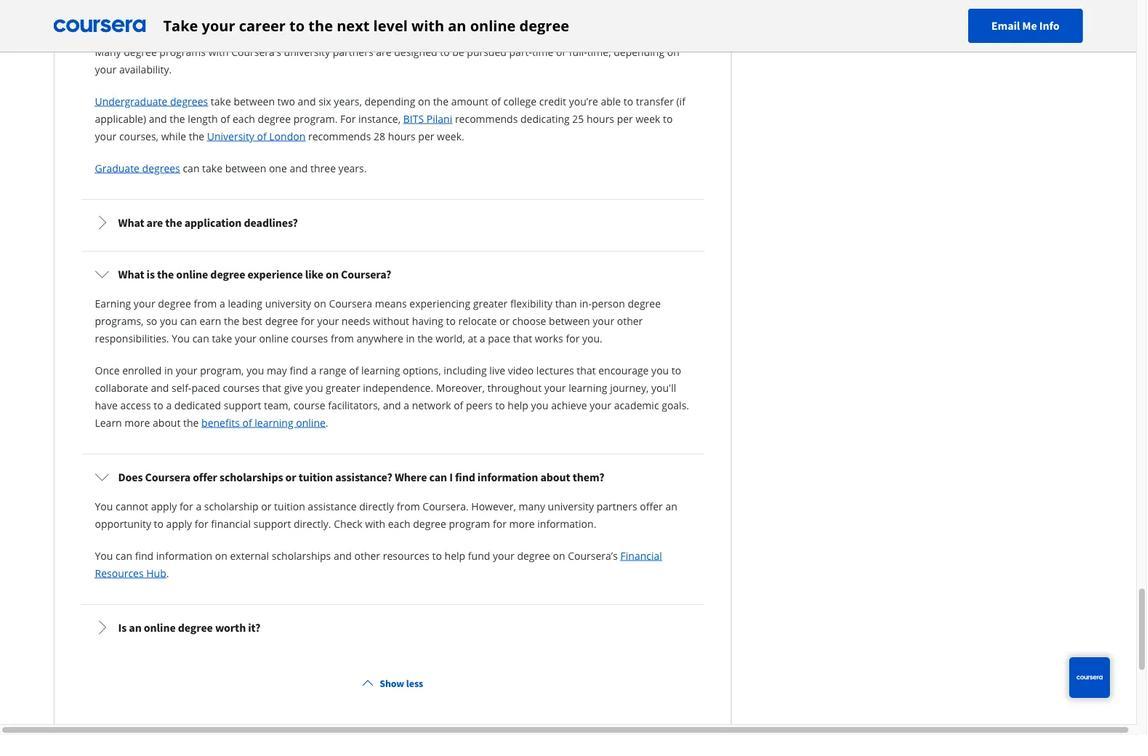 Task type: locate. For each thing, give the bounding box(es) containing it.
0 horizontal spatial information
[[156, 549, 212, 563]]

0 vertical spatial help
[[508, 399, 529, 412]]

0 vertical spatial coursera's
[[231, 45, 281, 59]]

1 vertical spatial greater
[[326, 381, 360, 395]]

0 horizontal spatial are
[[147, 216, 163, 230]]

0 horizontal spatial coursera's
[[231, 45, 281, 59]]

scholarships down directly.
[[272, 549, 331, 563]]

what inside "what are the application deadlines?" "dropdown button"
[[118, 216, 144, 230]]

0 vertical spatial apply
[[151, 500, 177, 513]]

you
[[160, 314, 177, 328], [247, 364, 264, 377], [652, 364, 669, 377], [306, 381, 323, 395], [531, 399, 549, 412]]

i
[[450, 470, 453, 485]]

to up you'll
[[672, 364, 682, 377]]

external
[[230, 549, 269, 563]]

from inside you cannot apply for a scholarship or tuition assistance directly from coursera. however, many university partners offer an opportunity to apply for financial support directly. check with each degree program for more information.
[[397, 500, 420, 513]]

to right week
[[663, 112, 673, 126]]

0 horizontal spatial an
[[129, 621, 142, 635]]

the left next
[[309, 16, 333, 36]]

recommends down the for
[[308, 129, 371, 143]]

university down the experience
[[265, 297, 311, 311]]

support inside you cannot apply for a scholarship or tuition assistance directly from coursera. however, many university partners offer an opportunity to apply for financial support directly. check with each degree program for more information.
[[254, 517, 291, 531]]

coursera?
[[341, 267, 391, 282]]

1 vertical spatial find
[[455, 470, 475, 485]]

in up self-
[[164, 364, 173, 377]]

or up pace
[[500, 314, 510, 328]]

to right 'opportunity'
[[154, 517, 164, 531]]

1 vertical spatial per
[[418, 129, 435, 143]]

week
[[636, 112, 661, 126]]

does coursera offer scholarships or tuition assistance? where can i find information about them?
[[118, 470, 605, 485]]

or left full-
[[556, 45, 567, 59]]

(if
[[677, 95, 686, 108]]

financial
[[621, 549, 662, 563]]

with inside many degree programs with coursera's university partners are designed to be pursued part-time or full-time, depending on your availability.
[[208, 45, 229, 59]]

offer
[[193, 470, 217, 485], [640, 500, 663, 513]]

depending
[[614, 45, 665, 59], [365, 95, 415, 108]]

2 horizontal spatial find
[[455, 470, 475, 485]]

in down having
[[406, 332, 415, 345]]

0 horizontal spatial that
[[262, 381, 281, 395]]

2 vertical spatial you
[[95, 549, 113, 563]]

less
[[406, 677, 423, 691]]

0 horizontal spatial more
[[125, 416, 150, 430]]

on inside many degree programs with coursera's university partners are designed to be pursued part-time or full-time, depending on your availability.
[[667, 45, 680, 59]]

0 vertical spatial each
[[233, 112, 255, 126]]

1 horizontal spatial offer
[[640, 500, 663, 513]]

independence.
[[363, 381, 434, 395]]

from up earn
[[194, 297, 217, 311]]

email
[[992, 19, 1021, 33]]

offer up "scholarship"
[[193, 470, 217, 485]]

resources
[[383, 549, 430, 563]]

anywhere
[[357, 332, 403, 345]]

1 horizontal spatial information
[[478, 470, 538, 485]]

0 vertical spatial tuition
[[299, 470, 333, 485]]

2 horizontal spatial learning
[[569, 381, 608, 395]]

you up you'll
[[652, 364, 669, 377]]

can up resources
[[116, 549, 132, 563]]

0 vertical spatial other
[[617, 314, 643, 328]]

take up length on the top left of page
[[211, 95, 231, 108]]

1 vertical spatial partners
[[597, 500, 638, 513]]

1 horizontal spatial greater
[[473, 297, 508, 311]]

your inside recommends dedicating 25 hours per week to your courses, while the
[[95, 129, 117, 143]]

coursera inside dropdown button
[[145, 470, 191, 485]]

1 vertical spatial that
[[577, 364, 596, 377]]

about inside dropdown button
[[541, 470, 571, 485]]

you inside you cannot apply for a scholarship or tuition assistance directly from coursera. however, many university partners offer an opportunity to apply for financial support directly. check with each degree program for more information.
[[95, 500, 113, 513]]

depending inside the take between two and six years, depending on the amount of college credit you're able to transfer (if applicable) and the length of each degree program. for instance,
[[365, 95, 415, 108]]

other inside earning your degree from a leading university on coursera means experiencing greater flexibility than in-person degree programs, so you can earn the best degree for your needs without having to relocate or choose between your other responsibilities. you can take your online courses from anywhere in the world, at a pace that works for you.
[[617, 314, 643, 328]]

partners inside many degree programs with coursera's university partners are designed to be pursued part-time or full-time, depending on your availability.
[[333, 45, 374, 59]]

can down earn
[[193, 332, 209, 345]]

2 what from the top
[[118, 267, 144, 282]]

and left six in the left of the page
[[298, 95, 316, 108]]

you right so
[[160, 314, 177, 328]]

and
[[298, 95, 316, 108], [149, 112, 167, 126], [290, 161, 308, 175], [151, 381, 169, 395], [383, 399, 401, 412], [334, 549, 352, 563]]

university of london recommends 28 hours per week.
[[207, 129, 465, 143]]

2 vertical spatial between
[[549, 314, 590, 328]]

scholarships up "scholarship"
[[220, 470, 283, 485]]

between
[[234, 95, 275, 108], [225, 161, 266, 175], [549, 314, 590, 328]]

0 horizontal spatial coursera
[[145, 470, 191, 485]]

1 horizontal spatial more
[[509, 517, 535, 531]]

you up 'opportunity'
[[95, 500, 113, 513]]

1 vertical spatial about
[[541, 470, 571, 485]]

scholarship
[[204, 500, 259, 513]]

email me info button
[[969, 9, 1083, 43]]

on inside earning your degree from a leading university on coursera means experiencing greater flexibility than in-person degree programs, so you can earn the best degree for your needs without having to relocate or choose between your other responsibilities. you can take your online courses from anywhere in the world, at a pace that works for you.
[[314, 297, 326, 311]]

instance,
[[359, 112, 401, 126]]

university inside you cannot apply for a scholarship or tuition assistance directly from coursera. however, many university partners offer an opportunity to apply for financial support directly. check with each degree program for more information.
[[548, 500, 594, 513]]

1 horizontal spatial that
[[513, 332, 532, 345]]

1 horizontal spatial per
[[617, 112, 633, 126]]

the inside "dropdown button"
[[165, 216, 182, 230]]

per down able
[[617, 112, 633, 126]]

hours down able
[[587, 112, 615, 126]]

a inside you cannot apply for a scholarship or tuition assistance directly from coursera. however, many university partners offer an opportunity to apply for financial support directly. check with each degree program for more information.
[[196, 500, 202, 513]]

what
[[118, 216, 144, 230], [118, 267, 144, 282]]

take inside dropdown button
[[226, 16, 248, 30]]

like
[[305, 267, 324, 282]]

part-
[[509, 45, 532, 59]]

with
[[412, 16, 444, 36], [208, 45, 229, 59], [365, 517, 386, 531]]

1 vertical spatial courses
[[223, 381, 260, 395]]

university inside many degree programs with coursera's university partners are designed to be pursued part-time or full-time, depending on your availability.
[[284, 45, 330, 59]]

are inside many degree programs with coursera's university partners are designed to be pursued part-time or full-time, depending on your availability.
[[376, 45, 392, 59]]

1 horizontal spatial in
[[406, 332, 415, 345]]

2 vertical spatial university
[[548, 500, 594, 513]]

0 horizontal spatial per
[[418, 129, 435, 143]]

degree down 'coursera.'
[[413, 517, 446, 531]]

your down "person"
[[593, 314, 615, 328]]

1 vertical spatial information
[[156, 549, 212, 563]]

0 vertical spatial courses
[[291, 332, 328, 345]]

0 vertical spatial scholarships
[[220, 470, 283, 485]]

1 vertical spatial hours
[[388, 129, 416, 143]]

each
[[233, 112, 255, 126], [388, 517, 411, 531]]

0 vertical spatial degrees
[[183, 16, 223, 30]]

0 vertical spatial recommends
[[455, 112, 518, 126]]

1 vertical spatial learning
[[569, 381, 608, 395]]

coursera up needs
[[329, 297, 372, 311]]

information.
[[538, 517, 597, 531]]

on inside dropdown button
[[326, 267, 339, 282]]

degree inside you cannot apply for a scholarship or tuition assistance directly from coursera. however, many university partners offer an opportunity to apply for financial support directly. check with each degree program for more information.
[[413, 517, 446, 531]]

1 horizontal spatial depending
[[614, 45, 665, 59]]

0 vertical spatial you
[[172, 332, 190, 345]]

1 vertical spatial each
[[388, 517, 411, 531]]

are down level
[[376, 45, 392, 59]]

other down "person"
[[617, 314, 643, 328]]

1 horizontal spatial help
[[508, 399, 529, 412]]

help left the fund
[[445, 549, 466, 563]]

find inside once enrolled in your program, you may find a range of learning options, including live video lectures that encourage you to collaborate and self-paced courses that give you greater independence. moreover, throughout your learning journey, you'll have access to a dedicated support team, course facilitators, and a network of peers to help you achieve your academic goals. learn more about the
[[290, 364, 308, 377]]

able
[[601, 95, 621, 108]]

between down the than
[[549, 314, 590, 328]]

in
[[406, 332, 415, 345], [164, 364, 173, 377]]

1 horizontal spatial learning
[[361, 364, 400, 377]]

once enrolled in your program, you may find a range of learning options, including live video lectures that encourage you to collaborate and self-paced courses that give you greater independence. moreover, throughout your learning journey, you'll have access to a dedicated support team, course facilitators, and a network of peers to help you achieve your academic goals. learn more about the
[[95, 364, 689, 430]]

team,
[[264, 399, 291, 412]]

to right career
[[290, 16, 305, 36]]

degrees inside dropdown button
[[183, 16, 223, 30]]

are inside "dropdown button"
[[147, 216, 163, 230]]

depending inside many degree programs with coursera's university partners are designed to be pursued part-time or full-time, depending on your availability.
[[614, 45, 665, 59]]

or right "scholarship"
[[261, 500, 272, 513]]

2 vertical spatial that
[[262, 381, 281, 395]]

apply right cannot
[[151, 500, 177, 513]]

0 vertical spatial in
[[406, 332, 415, 345]]

on right like
[[326, 267, 339, 282]]

on inside the take between two and six years, depending on the amount of college credit you're able to transfer (if applicable) and the length of each degree program. for instance,
[[418, 95, 431, 108]]

0 vertical spatial coursera
[[329, 297, 372, 311]]

the inside dropdown button
[[157, 267, 174, 282]]

learning up independence.
[[361, 364, 400, 377]]

more
[[125, 416, 150, 430], [509, 517, 535, 531]]

to inside recommends dedicating 25 hours per week to your courses, while the
[[663, 112, 673, 126]]

university up information.
[[548, 500, 594, 513]]

partners
[[333, 45, 374, 59], [597, 500, 638, 513]]

0 horizontal spatial other
[[355, 549, 380, 563]]

network
[[412, 399, 451, 412]]

0 vertical spatial about
[[153, 416, 181, 430]]

0 horizontal spatial about
[[153, 416, 181, 430]]

0 vertical spatial what
[[118, 216, 144, 230]]

three
[[311, 161, 336, 175]]

take down university
[[202, 161, 223, 175]]

or inside earning your degree from a leading university on coursera means experiencing greater flexibility than in-person degree programs, so you can earn the best degree for your needs without having to relocate or choose between your other responsibilities. you can take your online courses from anywhere in the world, at a pace that works for you.
[[500, 314, 510, 328]]

find up hub
[[135, 549, 154, 563]]

more inside you cannot apply for a scholarship or tuition assistance directly from coursera. however, many university partners offer an opportunity to apply for financial support directly. check with each degree program for more information.
[[509, 517, 535, 531]]

and down independence.
[[383, 399, 401, 412]]

them?
[[573, 470, 605, 485]]

0 vertical spatial hours
[[587, 112, 615, 126]]

1 what from the top
[[118, 216, 144, 230]]

tuition
[[299, 470, 333, 485], [274, 500, 305, 513]]

university down finish?
[[284, 45, 330, 59]]

you inside earning your degree from a leading university on coursera means experiencing greater flexibility than in-person degree programs, so you can earn the best degree for your needs without having to relocate or choose between your other responsibilities. you can take your online courses from anywhere in the world, at a pace that works for you.
[[160, 314, 177, 328]]

0 horizontal spatial offer
[[193, 470, 217, 485]]

how
[[118, 16, 141, 30]]

earning
[[95, 297, 131, 311]]

1 vertical spatial an
[[666, 500, 678, 513]]

1 horizontal spatial recommends
[[455, 112, 518, 126]]

tuition up directly.
[[274, 500, 305, 513]]

directly
[[359, 500, 394, 513]]

depending up instance,
[[365, 95, 415, 108]]

university
[[207, 129, 254, 143]]

help down throughout
[[508, 399, 529, 412]]

leading
[[228, 297, 263, 311]]

2 vertical spatial with
[[365, 517, 386, 531]]

. right resources
[[166, 567, 169, 580]]

from down where
[[397, 500, 420, 513]]

take inside the take between two and six years, depending on the amount of college credit you're able to transfer (if applicable) and the length of each degree program. for instance,
[[211, 95, 231, 108]]

1 horizontal spatial from
[[331, 332, 354, 345]]

to inside dropdown button
[[250, 16, 261, 30]]

hours
[[587, 112, 615, 126], [388, 129, 416, 143]]

2 vertical spatial from
[[397, 500, 420, 513]]

0 vertical spatial support
[[224, 399, 261, 412]]

and left self-
[[151, 381, 169, 395]]

a up earn
[[220, 297, 225, 311]]

take left finish?
[[226, 16, 248, 30]]

degree down two
[[258, 112, 291, 126]]

online
[[470, 16, 516, 36], [176, 267, 208, 282], [259, 332, 289, 345], [296, 416, 326, 430], [144, 621, 176, 635]]

you're
[[569, 95, 598, 108]]

in inside once enrolled in your program, you may find a range of learning options, including live video lectures that encourage you to collaborate and self-paced courses that give you greater independence. moreover, throughout your learning journey, you'll have access to a dedicated support team, course facilitators, and a network of peers to help you achieve your academic goals. learn more about the
[[164, 364, 173, 377]]

0 horizontal spatial courses
[[223, 381, 260, 395]]

0 vertical spatial partners
[[333, 45, 374, 59]]

0 horizontal spatial partners
[[333, 45, 374, 59]]

credit
[[539, 95, 567, 108]]

2 vertical spatial degrees
[[142, 161, 180, 175]]

0 vertical spatial more
[[125, 416, 150, 430]]

1 vertical spatial university
[[265, 297, 311, 311]]

on up (if
[[667, 45, 680, 59]]

with inside you cannot apply for a scholarship or tuition assistance directly from coursera. however, many university partners offer an opportunity to apply for financial support directly. check with each degree program for more information.
[[365, 517, 386, 531]]

hours down bits
[[388, 129, 416, 143]]

length
[[188, 112, 218, 126]]

to left the be
[[440, 45, 450, 59]]

degree up availability.
[[124, 45, 157, 59]]

best
[[242, 314, 263, 328]]

can inside dropdown button
[[429, 470, 447, 485]]

2 horizontal spatial that
[[577, 364, 596, 377]]

1 horizontal spatial about
[[541, 470, 571, 485]]

1 vertical spatial tuition
[[274, 500, 305, 513]]

degrees down while
[[142, 161, 180, 175]]

offer inside dropdown button
[[193, 470, 217, 485]]

1 vertical spatial what
[[118, 267, 144, 282]]

0 vertical spatial between
[[234, 95, 275, 108]]

more down many
[[509, 517, 535, 531]]

scholarships
[[220, 470, 283, 485], [272, 549, 331, 563]]

more down the access
[[125, 416, 150, 430]]

or inside dropdown button
[[285, 470, 296, 485]]

financial resources hub
[[95, 549, 662, 580]]

throughout
[[488, 381, 542, 395]]

what inside what is the online degree experience like on coursera? dropdown button
[[118, 267, 144, 282]]

encourage
[[599, 364, 649, 377]]

2 horizontal spatial with
[[412, 16, 444, 36]]

offer inside you cannot apply for a scholarship or tuition assistance directly from coursera. however, many university partners offer an opportunity to apply for financial support directly. check with each degree program for more information.
[[640, 500, 663, 513]]

2 vertical spatial learning
[[255, 416, 294, 430]]

you can find information on external scholarships and other resources to help fund your degree on coursera's
[[95, 549, 621, 563]]

video
[[508, 364, 534, 377]]

support up external
[[254, 517, 291, 531]]

learning down team,
[[255, 416, 294, 430]]

1 horizontal spatial coursera's
[[568, 549, 618, 563]]

degree inside many degree programs with coursera's university partners are designed to be pursued part-time or full-time, depending on your availability.
[[124, 45, 157, 59]]

what is the online degree experience like on coursera? button
[[83, 254, 702, 295]]

take
[[226, 16, 248, 30], [211, 95, 231, 108], [202, 161, 223, 175], [212, 332, 232, 345]]

1 vertical spatial in
[[164, 364, 173, 377]]

2 vertical spatial find
[[135, 549, 154, 563]]

degrees right do at top
[[183, 16, 223, 30]]

many
[[95, 45, 121, 59]]

.
[[326, 416, 328, 430], [166, 567, 169, 580]]

your down many
[[95, 63, 117, 76]]

courses inside once enrolled in your program, you may find a range of learning options, including live video lectures that encourage you to collaborate and self-paced courses that give you greater independence. moreover, throughout your learning journey, you'll have access to a dedicated support team, course facilitators, and a network of peers to help you achieve your academic goals. learn more about the
[[223, 381, 260, 395]]

0 vertical spatial university
[[284, 45, 330, 59]]

0 vertical spatial that
[[513, 332, 532, 345]]

designed
[[394, 45, 437, 59]]

lectures
[[537, 364, 574, 377]]

0 horizontal spatial each
[[233, 112, 255, 126]]

your inside many degree programs with coursera's university partners are designed to be pursued part-time or full-time, depending on your availability.
[[95, 63, 117, 76]]

the left the application
[[165, 216, 182, 230]]

0 vertical spatial greater
[[473, 297, 508, 311]]

person
[[592, 297, 625, 311]]

options,
[[403, 364, 441, 377]]

can left i
[[429, 470, 447, 485]]

coursera's
[[231, 45, 281, 59], [568, 549, 618, 563]]

you up resources
[[95, 549, 113, 563]]

full-
[[569, 45, 587, 59]]

cannot
[[116, 500, 148, 513]]

1 horizontal spatial courses
[[291, 332, 328, 345]]

1 horizontal spatial hours
[[587, 112, 615, 126]]

0 vertical spatial with
[[412, 16, 444, 36]]

1 horizontal spatial partners
[[597, 500, 638, 513]]

for left financial
[[195, 517, 209, 531]]

next
[[337, 16, 370, 36]]

the right is
[[157, 267, 174, 282]]

university
[[284, 45, 330, 59], [265, 297, 311, 311], [548, 500, 594, 513]]

a down independence.
[[404, 399, 409, 412]]

1 vertical spatial from
[[331, 332, 354, 345]]

0 vertical spatial depending
[[614, 45, 665, 59]]

or up directly.
[[285, 470, 296, 485]]

2 vertical spatial an
[[129, 621, 142, 635]]

0 horizontal spatial in
[[164, 364, 173, 377]]

recommends down amount
[[455, 112, 518, 126]]

per inside recommends dedicating 25 hours per week to your courses, while the
[[617, 112, 633, 126]]

about down dedicated
[[153, 416, 181, 430]]

the up pilani
[[433, 95, 449, 108]]

hours inside recommends dedicating 25 hours per week to your courses, while the
[[587, 112, 615, 126]]

scholarships inside dropdown button
[[220, 470, 283, 485]]

on up bits pilani link
[[418, 95, 431, 108]]

university inside earning your degree from a leading university on coursera means experiencing greater flexibility than in-person degree programs, so you can earn the best degree for your needs without having to relocate or choose between your other responsibilities. you can take your online courses from anywhere in the world, at a pace that works for you.
[[265, 297, 311, 311]]

1 vertical spatial degrees
[[170, 95, 208, 108]]

find
[[290, 364, 308, 377], [455, 470, 475, 485], [135, 549, 154, 563]]

courses inside earning your degree from a leading university on coursera means experiencing greater flexibility than in-person degree programs, so you can earn the best degree for your needs without having to relocate or choose between your other responsibilities. you can take your online courses from anywhere in the world, at a pace that works for you.
[[291, 332, 328, 345]]

more inside once enrolled in your program, you may find a range of learning options, including live video lectures that encourage you to collaborate and self-paced courses that give you greater independence. moreover, throughout your learning journey, you'll have access to a dedicated support team, course facilitators, and a network of peers to help you achieve your academic goals. learn more about the
[[125, 416, 150, 430]]

to right able
[[624, 95, 634, 108]]

from down needs
[[331, 332, 354, 345]]

that down choose
[[513, 332, 532, 345]]

greater inside once enrolled in your program, you may find a range of learning options, including live video lectures that encourage you to collaborate and self-paced courses that give you greater independence. moreover, throughout your learning journey, you'll have access to a dedicated support team, course facilitators, and a network of peers to help you achieve your academic goals. learn more about the
[[326, 381, 360, 395]]

journey,
[[610, 381, 649, 395]]

is
[[118, 621, 127, 635]]

about left them?
[[541, 470, 571, 485]]

0 vertical spatial offer
[[193, 470, 217, 485]]

transfer
[[636, 95, 674, 108]]

take inside earning your degree from a leading university on coursera means experiencing greater flexibility than in-person degree programs, so you can earn the best degree for your needs without having to relocate or choose between your other responsibilities. you can take your online courses from anywhere in the world, at a pace that works for you.
[[212, 332, 232, 345]]

many
[[519, 500, 545, 513]]

1 vertical spatial support
[[254, 517, 291, 531]]

to inside you cannot apply for a scholarship or tuition assistance directly from coursera. however, many university partners offer an opportunity to apply for financial support directly. check with each degree program for more information.
[[154, 517, 164, 531]]

that
[[513, 332, 532, 345], [577, 364, 596, 377], [262, 381, 281, 395]]

apply left financial
[[166, 517, 192, 531]]

other down check
[[355, 549, 380, 563]]

1 vertical spatial offer
[[640, 500, 663, 513]]

of left "london"
[[257, 129, 267, 143]]

between left one
[[225, 161, 266, 175]]

with up designed
[[412, 16, 444, 36]]

the inside once enrolled in your program, you may find a range of learning options, including live video lectures that encourage you to collaborate and self-paced courses that give you greater independence. moreover, throughout your learning journey, you'll have access to a dedicated support team, course facilitators, and a network of peers to help you achieve your academic goals. learn more about the
[[183, 416, 199, 430]]

your down best
[[235, 332, 257, 345]]

0 horizontal spatial .
[[166, 567, 169, 580]]

program
[[449, 517, 490, 531]]

coursera right 'does'
[[145, 470, 191, 485]]

information up however,
[[478, 470, 538, 485]]



Task type: vqa. For each thing, say whether or not it's contained in the screenshot.
'Career' on the top
yes



Task type: describe. For each thing, give the bounding box(es) containing it.
1 vertical spatial other
[[355, 549, 380, 563]]

degrees for graduate
[[142, 161, 180, 175]]

degree up responsibilities.
[[158, 297, 191, 311]]

of up university
[[220, 112, 230, 126]]

does coursera offer scholarships or tuition assistance? where can i find information about them? button
[[83, 457, 702, 498]]

for down like
[[301, 314, 315, 328]]

what are the application deadlines? button
[[83, 203, 702, 243]]

1 vertical spatial coursera's
[[568, 549, 618, 563]]

each inside the take between two and six years, depending on the amount of college credit you're able to transfer (if applicable) and the length of each degree program. for instance,
[[233, 112, 255, 126]]

for left you.
[[566, 332, 580, 345]]

course
[[294, 399, 326, 412]]

0 vertical spatial .
[[326, 416, 328, 430]]

moreover,
[[436, 381, 485, 395]]

1 vertical spatial .
[[166, 567, 169, 580]]

your right the fund
[[493, 549, 515, 563]]

of left college
[[491, 95, 501, 108]]

amount
[[451, 95, 489, 108]]

the down having
[[418, 332, 433, 345]]

to right the peers in the left bottom of the page
[[495, 399, 505, 412]]

0 horizontal spatial find
[[135, 549, 154, 563]]

you left the may
[[247, 364, 264, 377]]

bits pilani link
[[403, 112, 453, 126]]

0 vertical spatial learning
[[361, 364, 400, 377]]

0 horizontal spatial learning
[[255, 416, 294, 430]]

tuition inside dropdown button
[[299, 470, 333, 485]]

you.
[[583, 332, 603, 345]]

for left "scholarship"
[[180, 500, 193, 513]]

your up so
[[134, 297, 155, 311]]

london
[[269, 129, 306, 143]]

is
[[147, 267, 155, 282]]

a right at
[[480, 332, 486, 345]]

earn
[[200, 314, 221, 328]]

it?
[[248, 621, 261, 635]]

two
[[278, 95, 295, 108]]

greater inside earning your degree from a leading university on coursera means experiencing greater flexibility than in-person degree programs, so you can earn the best degree for your needs without having to relocate or choose between your other responsibilities. you can take your online courses from anywhere in the world, at a pace that works for you.
[[473, 297, 508, 311]]

financial
[[211, 517, 251, 531]]

so
[[146, 314, 157, 328]]

can down while
[[183, 161, 200, 175]]

show
[[380, 677, 404, 691]]

facilitators,
[[328, 399, 380, 412]]

take your career to the next level with an online degree
[[163, 16, 569, 36]]

information inside does coursera offer scholarships or tuition assistance? where can i find information about them? dropdown button
[[478, 470, 538, 485]]

week.
[[437, 129, 465, 143]]

needs
[[342, 314, 370, 328]]

college
[[504, 95, 537, 108]]

0 horizontal spatial hours
[[388, 129, 416, 143]]

you for apply
[[95, 500, 113, 513]]

1 vertical spatial help
[[445, 549, 466, 563]]

how long do degrees take to finish?
[[118, 16, 296, 30]]

paced
[[192, 381, 220, 395]]

1 vertical spatial scholarships
[[272, 549, 331, 563]]

worth
[[215, 621, 246, 635]]

applicable)
[[95, 112, 146, 126]]

and down undergraduate degrees at the top left of the page
[[149, 112, 167, 126]]

your up self-
[[176, 364, 197, 377]]

while
[[161, 129, 186, 143]]

recommends inside recommends dedicating 25 hours per week to your courses, while the
[[455, 112, 518, 126]]

program.
[[294, 112, 338, 126]]

about inside once enrolled in your program, you may find a range of learning options, including live video lectures that encourage you to collaborate and self-paced courses that give you greater independence. moreover, throughout your learning journey, you'll have access to a dedicated support team, course facilitators, and a network of peers to help you achieve your academic goals. learn more about the
[[153, 416, 181, 430]]

you left achieve
[[531, 399, 549, 412]]

degree up time
[[520, 16, 569, 36]]

support inside once enrolled in your program, you may find a range of learning options, including live video lectures that encourage you to collaborate and self-paced courses that give you greater independence. moreover, throughout your learning journey, you'll have access to a dedicated support team, course facilitators, and a network of peers to help you achieve your academic goals. learn more about the
[[224, 399, 261, 412]]

what for what are the application deadlines?
[[118, 216, 144, 230]]

in inside earning your degree from a leading university on coursera means experiencing greater flexibility than in-person degree programs, so you can earn the best degree for your needs without having to relocate or choose between your other responsibilities. you can take your online courses from anywhere in the world, at a pace that works for you.
[[406, 332, 415, 345]]

the inside recommends dedicating 25 hours per week to your courses, while the
[[189, 129, 204, 143]]

recommends dedicating 25 hours per week to your courses, while the
[[95, 112, 673, 143]]

degree left worth
[[178, 621, 213, 635]]

may
[[267, 364, 287, 377]]

hub
[[146, 567, 166, 580]]

coursera image
[[53, 14, 146, 37]]

goals.
[[662, 399, 689, 412]]

coursera's inside many degree programs with coursera's university partners are designed to be pursued part-time or full-time, depending on your availability.
[[231, 45, 281, 59]]

and down check
[[334, 549, 352, 563]]

28
[[374, 129, 385, 143]]

a left range on the left
[[311, 364, 317, 377]]

you inside earning your degree from a leading university on coursera means experiencing greater flexibility than in-person degree programs, so you can earn the best degree for your needs without having to relocate or choose between your other responsibilities. you can take your online courses from anywhere in the world, at a pace that works for you.
[[172, 332, 190, 345]]

academic
[[614, 399, 659, 412]]

an inside dropdown button
[[129, 621, 142, 635]]

25
[[573, 112, 584, 126]]

degree right "person"
[[628, 297, 661, 311]]

1 horizontal spatial an
[[448, 16, 467, 36]]

do
[[168, 16, 181, 30]]

degree down information.
[[517, 549, 550, 563]]

level
[[374, 16, 408, 36]]

flexibility
[[510, 297, 553, 311]]

for
[[340, 112, 356, 126]]

take between two and six years, depending on the amount of college credit you're able to transfer (if applicable) and the length of each degree program. for instance,
[[95, 95, 686, 126]]

an inside you cannot apply for a scholarship or tuition assistance directly from coursera. however, many university partners offer an opportunity to apply for financial support directly. check with each degree program for more information.
[[666, 500, 678, 513]]

financial resources hub link
[[95, 549, 662, 580]]

partners inside you cannot apply for a scholarship or tuition assistance directly from coursera. however, many university partners offer an opportunity to apply for financial support directly. check with each degree program for more information.
[[597, 500, 638, 513]]

degrees for undergraduate
[[170, 95, 208, 108]]

programs,
[[95, 314, 144, 328]]

time
[[532, 45, 554, 59]]

between inside the take between two and six years, depending on the amount of college credit you're able to transfer (if applicable) and the length of each degree program. for instance,
[[234, 95, 275, 108]]

without
[[373, 314, 409, 328]]

coursera inside earning your degree from a leading university on coursera means experiencing greater flexibility than in-person degree programs, so you can earn the best degree for your needs without having to relocate or choose between your other responsibilities. you can take your online courses from anywhere in the world, at a pace that works for you.
[[329, 297, 372, 311]]

1 vertical spatial apply
[[166, 517, 192, 531]]

programs
[[160, 45, 206, 59]]

directly.
[[294, 517, 331, 531]]

or inside you cannot apply for a scholarship or tuition assistance directly from coursera. however, many university partners offer an opportunity to apply for financial support directly. check with each degree program for more information.
[[261, 500, 272, 513]]

that inside earning your degree from a leading university on coursera means experiencing greater flexibility than in-person degree programs, so you can earn the best degree for your needs without having to relocate or choose between your other responsibilities. you can take your online courses from anywhere in the world, at a pace that works for you.
[[513, 332, 532, 345]]

1 vertical spatial recommends
[[308, 129, 371, 143]]

deadlines?
[[244, 216, 298, 230]]

on down information.
[[553, 549, 566, 563]]

each inside you cannot apply for a scholarship or tuition assistance directly from coursera. however, many university partners offer an opportunity to apply for financial support directly. check with each degree program for more information.
[[388, 517, 411, 531]]

years,
[[334, 95, 362, 108]]

availability.
[[119, 63, 172, 76]]

does
[[118, 470, 143, 485]]

degree right best
[[265, 314, 298, 328]]

your right take
[[202, 16, 235, 36]]

years.
[[339, 161, 367, 175]]

to right the access
[[154, 399, 163, 412]]

dedicating
[[521, 112, 570, 126]]

check
[[334, 517, 363, 531]]

the up while
[[170, 112, 185, 126]]

online inside earning your degree from a leading university on coursera means experiencing greater flexibility than in-person degree programs, so you can earn the best degree for your needs without having to relocate or choose between your other responsibilities. you can take your online courses from anywhere in the world, at a pace that works for you.
[[259, 332, 289, 345]]

for down however,
[[493, 517, 507, 531]]

to inside the take between two and six years, depending on the amount of college credit you're able to transfer (if applicable) and the length of each degree program. for instance,
[[624, 95, 634, 108]]

show less
[[380, 677, 423, 691]]

and right one
[[290, 161, 308, 175]]

to right resources
[[432, 549, 442, 563]]

long
[[143, 16, 166, 30]]

of right range on the left
[[349, 364, 359, 377]]

what for what is the online degree experience like on coursera?
[[118, 267, 144, 282]]

six
[[319, 95, 331, 108]]

undergraduate degrees link
[[95, 95, 208, 108]]

world,
[[436, 332, 465, 345]]

1 vertical spatial between
[[225, 161, 266, 175]]

email me info
[[992, 19, 1060, 33]]

pace
[[488, 332, 511, 345]]

have
[[95, 399, 118, 412]]

tuition inside you cannot apply for a scholarship or tuition assistance directly from coursera. however, many university partners offer an opportunity to apply for financial support directly. check with each degree program for more information.
[[274, 500, 305, 513]]

of down moreover, on the bottom of the page
[[454, 399, 464, 412]]

degree inside the take between two and six years, depending on the amount of college credit you're able to transfer (if applicable) and the length of each degree program. for instance,
[[258, 112, 291, 126]]

or inside many degree programs with coursera's university partners are designed to be pursued part-time or full-time, depending on your availability.
[[556, 45, 567, 59]]

a down self-
[[166, 399, 172, 412]]

pursued
[[467, 45, 507, 59]]

your down "lectures"
[[545, 381, 566, 395]]

you up the course
[[306, 381, 323, 395]]

help inside once enrolled in your program, you may find a range of learning options, including live video lectures that encourage you to collaborate and self-paced courses that give you greater independence. moreover, throughout your learning journey, you'll have access to a dedicated support team, course facilitators, and a network of peers to help you achieve your academic goals. learn more about the
[[508, 399, 529, 412]]

benefits
[[201, 416, 240, 430]]

show less button
[[357, 671, 429, 697]]

0 horizontal spatial from
[[194, 297, 217, 311]]

your right achieve
[[590, 399, 612, 412]]

on left external
[[215, 549, 228, 563]]

undergraduate degrees
[[95, 95, 208, 108]]

the left best
[[224, 314, 240, 328]]

can left earn
[[180, 314, 197, 328]]

relocate
[[459, 314, 497, 328]]

between inside earning your degree from a leading university on coursera means experiencing greater flexibility than in-person degree programs, so you can earn the best degree for your needs without having to relocate or choose between your other responsibilities. you can take your online courses from anywhere in the world, at a pace that works for you.
[[549, 314, 590, 328]]

where
[[395, 470, 427, 485]]

your left needs
[[317, 314, 339, 328]]

of right benefits
[[243, 416, 252, 430]]

degree up leading
[[210, 267, 245, 282]]

you for find
[[95, 549, 113, 563]]

having
[[412, 314, 444, 328]]

give
[[284, 381, 303, 395]]

be
[[453, 45, 464, 59]]

to inside earning your degree from a leading university on coursera means experiencing greater flexibility than in-person degree programs, so you can earn the best degree for your needs without having to relocate or choose between your other responsibilities. you can take your online courses from anywhere in the world, at a pace that works for you.
[[446, 314, 456, 328]]

fund
[[468, 549, 490, 563]]

career
[[239, 16, 286, 36]]

assistance
[[308, 500, 357, 513]]

find inside does coursera offer scholarships or tuition assistance? where can i find information about them? dropdown button
[[455, 470, 475, 485]]

opportunity
[[95, 517, 151, 531]]

resources
[[95, 567, 144, 580]]

to inside many degree programs with coursera's university partners are designed to be pursued part-time or full-time, depending on your availability.
[[440, 45, 450, 59]]

at
[[468, 332, 477, 345]]

you cannot apply for a scholarship or tuition assistance directly from coursera. however, many university partners offer an opportunity to apply for financial support directly. check with each degree program for more information.
[[95, 500, 678, 531]]

many degree programs with coursera's university partners are designed to be pursued part-time or full-time, depending on your availability.
[[95, 45, 680, 76]]

graduate
[[95, 161, 140, 175]]

means
[[375, 297, 407, 311]]



